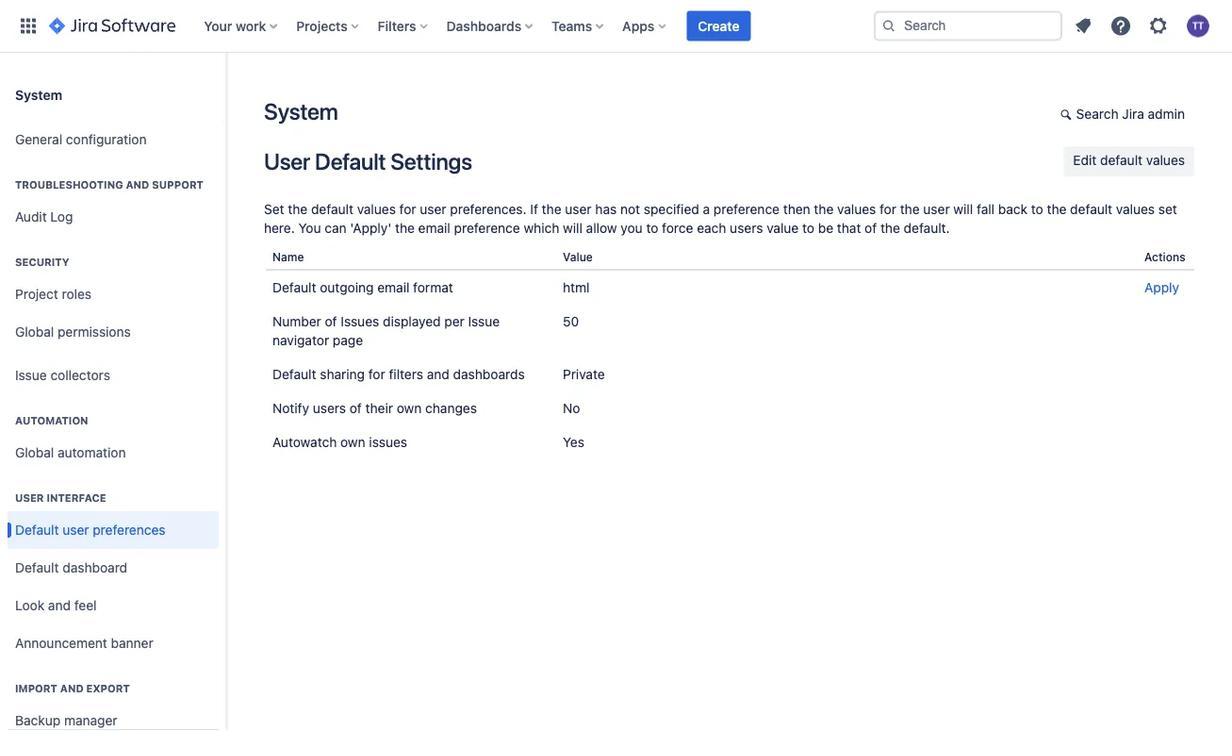 Task type: locate. For each thing, give the bounding box(es) containing it.
default sharing for filters and dashboards
[[273, 367, 525, 382]]

search jira admin link
[[1051, 100, 1195, 130]]

0 horizontal spatial for
[[369, 367, 386, 382]]

primary element
[[11, 0, 874, 52]]

email up displayed
[[378, 280, 410, 295]]

value
[[767, 220, 799, 236]]

global down automation
[[15, 445, 54, 460]]

global down project
[[15, 324, 54, 340]]

and inside group
[[126, 179, 149, 191]]

preference down preferences.
[[454, 220, 520, 236]]

user up set
[[264, 148, 310, 175]]

and left feel
[[48, 598, 71, 613]]

you
[[621, 220, 643, 236]]

to right back
[[1032, 201, 1044, 217]]

dashboards
[[447, 18, 522, 33]]

default dashboard link
[[8, 549, 219, 587]]

teams
[[552, 18, 593, 33]]

own
[[397, 401, 422, 416], [341, 435, 366, 450]]

0 horizontal spatial issue
[[15, 367, 47, 383]]

0 vertical spatial user
[[264, 148, 310, 175]]

global
[[15, 324, 54, 340], [15, 445, 54, 460]]

user down interface
[[63, 522, 89, 538]]

announcement banner link
[[8, 624, 219, 662]]

own left issues
[[341, 435, 366, 450]]

values down admin
[[1147, 152, 1186, 168]]

issue
[[468, 314, 500, 329], [15, 367, 47, 383]]

user for user default settings
[[264, 148, 310, 175]]

page
[[333, 333, 363, 348]]

0 vertical spatial issue
[[468, 314, 500, 329]]

projects
[[296, 18, 348, 33]]

preference
[[714, 201, 780, 217], [454, 220, 520, 236]]

to right you
[[647, 220, 659, 236]]

0 horizontal spatial user
[[15, 492, 44, 504]]

default dashboard
[[15, 560, 127, 575]]

automation
[[58, 445, 126, 460]]

issues
[[341, 314, 379, 329]]

of
[[865, 220, 877, 236], [325, 314, 337, 329], [350, 401, 362, 416]]

1 horizontal spatial issue
[[468, 314, 500, 329]]

notify users of their own changes
[[273, 401, 477, 416]]

default up look
[[15, 560, 59, 575]]

will left fall
[[954, 201, 974, 217]]

small image
[[1061, 107, 1076, 122]]

1 vertical spatial issue
[[15, 367, 47, 383]]

users
[[730, 220, 764, 236], [313, 401, 346, 416]]

1 vertical spatial preference
[[454, 220, 520, 236]]

default down the name on the left
[[273, 280, 316, 295]]

users right each
[[730, 220, 764, 236]]

1 horizontal spatial own
[[397, 401, 422, 416]]

and inside group
[[60, 682, 84, 695]]

autowatch
[[273, 435, 337, 450]]

issue right per
[[468, 314, 500, 329]]

global permissions link
[[8, 313, 219, 351]]

dashboards button
[[441, 11, 541, 41]]

0 horizontal spatial email
[[378, 280, 410, 295]]

the up be in the right of the page
[[814, 201, 834, 217]]

users inside "set the default values for user preferences. if the user has not specified a preference then the values for the user will fall back to the default values set here. you can 'apply' the email preference which will allow you to force each users value to be that of the default."
[[730, 220, 764, 236]]

look and feel
[[15, 598, 97, 613]]

email inside "set the default values for user preferences. if the user has not specified a preference then the values for the user will fall back to the default values set here. you can 'apply' the email preference which will allow you to force each users value to be that of the default."
[[419, 220, 451, 236]]

force
[[662, 220, 694, 236]]

projects button
[[291, 11, 367, 41]]

project
[[15, 286, 58, 302]]

troubleshooting and support
[[15, 179, 204, 191]]

specified
[[644, 201, 700, 217]]

email down preferences.
[[419, 220, 451, 236]]

user interface
[[15, 492, 106, 504]]

teams button
[[546, 11, 611, 41]]

issue collectors
[[15, 367, 110, 383]]

user down settings
[[420, 201, 447, 217]]

set
[[264, 201, 284, 217]]

0 horizontal spatial to
[[647, 220, 659, 236]]

user
[[420, 201, 447, 217], [565, 201, 592, 217], [924, 201, 950, 217], [63, 522, 89, 538]]

private
[[563, 367, 605, 382]]

0 vertical spatial global
[[15, 324, 54, 340]]

support
[[152, 179, 204, 191]]

1 global from the top
[[15, 324, 54, 340]]

the left 'default.' on the top of the page
[[881, 220, 901, 236]]

general
[[15, 132, 62, 147]]

look
[[15, 598, 44, 613]]

of up page
[[325, 314, 337, 329]]

autowatch own issues
[[273, 435, 407, 450]]

user up 'default.' on the top of the page
[[924, 201, 950, 217]]

and
[[126, 179, 149, 191], [427, 367, 450, 382], [48, 598, 71, 613], [60, 682, 84, 695]]

for right then
[[880, 201, 897, 217]]

global automation link
[[8, 434, 219, 472]]

default up notify
[[273, 367, 316, 382]]

will left allow
[[563, 220, 583, 236]]

automation
[[15, 415, 88, 427]]

and left support
[[126, 179, 149, 191]]

1 vertical spatial users
[[313, 401, 346, 416]]

email
[[419, 220, 451, 236], [378, 280, 410, 295]]

for
[[400, 201, 417, 217], [880, 201, 897, 217], [369, 367, 386, 382]]

will
[[954, 201, 974, 217], [563, 220, 583, 236]]

default
[[1101, 152, 1143, 168], [311, 201, 354, 217], [1071, 201, 1113, 217]]

user interface group
[[8, 472, 219, 668]]

edit default values link
[[1064, 146, 1195, 176]]

your work
[[204, 18, 266, 33]]

notify
[[273, 401, 309, 416]]

1 vertical spatial email
[[378, 280, 410, 295]]

default user preferences
[[15, 522, 166, 538]]

audit log
[[15, 209, 73, 225]]

default down user interface
[[15, 522, 59, 538]]

user inside group
[[15, 492, 44, 504]]

1 horizontal spatial of
[[350, 401, 362, 416]]

issue inside 'number of issues displayed per issue navigator page'
[[468, 314, 500, 329]]

user left interface
[[15, 492, 44, 504]]

1 vertical spatial of
[[325, 314, 337, 329]]

0 horizontal spatial of
[[325, 314, 337, 329]]

values up that
[[838, 201, 877, 217]]

default
[[315, 148, 386, 175], [273, 280, 316, 295], [273, 367, 316, 382], [15, 522, 59, 538], [15, 560, 59, 575]]

global inside automation group
[[15, 445, 54, 460]]

look and feel link
[[8, 587, 219, 624]]

1 vertical spatial user
[[15, 492, 44, 504]]

global permissions
[[15, 324, 131, 340]]

dashboard
[[63, 560, 127, 575]]

format
[[413, 280, 454, 295]]

1 horizontal spatial users
[[730, 220, 764, 236]]

0 horizontal spatial own
[[341, 435, 366, 450]]

the right if
[[542, 201, 562, 217]]

and inside user interface group
[[48, 598, 71, 613]]

0 horizontal spatial users
[[313, 401, 346, 416]]

1 vertical spatial will
[[563, 220, 583, 236]]

1 horizontal spatial email
[[419, 220, 451, 236]]

to left be in the right of the page
[[803, 220, 815, 236]]

the
[[288, 201, 308, 217], [542, 201, 562, 217], [814, 201, 834, 217], [901, 201, 920, 217], [1048, 201, 1067, 217], [395, 220, 415, 236], [881, 220, 901, 236]]

admin
[[1149, 106, 1186, 122]]

0 horizontal spatial will
[[563, 220, 583, 236]]

no
[[563, 401, 580, 416]]

create button
[[687, 11, 751, 41]]

users up 'autowatch own issues'
[[313, 401, 346, 416]]

0 vertical spatial users
[[730, 220, 764, 236]]

2 horizontal spatial of
[[865, 220, 877, 236]]

banner
[[0, 0, 1233, 53]]

system up general
[[15, 87, 62, 102]]

default outgoing email format
[[273, 280, 454, 295]]

issue collectors link
[[8, 357, 219, 394]]

jira software image
[[49, 15, 176, 37], [49, 15, 176, 37]]

settings
[[391, 148, 472, 175]]

banner
[[111, 635, 153, 651]]

of right that
[[865, 220, 877, 236]]

for left "filters"
[[369, 367, 386, 382]]

1 vertical spatial global
[[15, 445, 54, 460]]

and up backup manager
[[60, 682, 84, 695]]

1 horizontal spatial preference
[[714, 201, 780, 217]]

for down settings
[[400, 201, 417, 217]]

own right their
[[397, 401, 422, 416]]

1 horizontal spatial to
[[803, 220, 815, 236]]

work
[[236, 18, 266, 33]]

can
[[325, 220, 347, 236]]

system right the sidebar navigation image
[[264, 98, 338, 125]]

and for support
[[126, 179, 149, 191]]

yes
[[563, 435, 585, 450]]

0 vertical spatial own
[[397, 401, 422, 416]]

default for for
[[273, 367, 316, 382]]

values left set
[[1117, 201, 1156, 217]]

the up you
[[288, 201, 308, 217]]

2 global from the top
[[15, 445, 54, 460]]

0 vertical spatial email
[[419, 220, 451, 236]]

preference up each
[[714, 201, 780, 217]]

1 horizontal spatial user
[[264, 148, 310, 175]]

0 vertical spatial of
[[865, 220, 877, 236]]

general configuration link
[[8, 121, 219, 158]]

issue left collectors
[[15, 367, 47, 383]]

actions
[[1145, 250, 1186, 264]]

apply
[[1145, 280, 1180, 295]]

user left has
[[565, 201, 592, 217]]

of left their
[[350, 401, 362, 416]]

global inside security group
[[15, 324, 54, 340]]

0 vertical spatial will
[[954, 201, 974, 217]]

allow
[[586, 220, 617, 236]]

1 vertical spatial own
[[341, 435, 366, 450]]



Task type: describe. For each thing, give the bounding box(es) containing it.
fall
[[977, 201, 995, 217]]

and for feel
[[48, 598, 71, 613]]

default.
[[904, 220, 950, 236]]

displayed
[[383, 314, 441, 329]]

preferences
[[93, 522, 166, 538]]

you
[[299, 220, 321, 236]]

the right the "'apply'"
[[395, 220, 415, 236]]

navigator
[[273, 333, 329, 348]]

number of issues displayed per issue navigator page
[[273, 314, 500, 348]]

'apply'
[[350, 220, 392, 236]]

import and export
[[15, 682, 130, 695]]

global automation
[[15, 445, 126, 460]]

user default settings
[[264, 148, 472, 175]]

a
[[703, 201, 710, 217]]

jira
[[1123, 106, 1145, 122]]

user inside group
[[63, 522, 89, 538]]

default for preferences
[[15, 522, 59, 538]]

export
[[86, 682, 130, 695]]

default up the can
[[315, 148, 386, 175]]

sharing
[[320, 367, 365, 382]]

be
[[819, 220, 834, 236]]

2 vertical spatial of
[[350, 401, 362, 416]]

backup
[[15, 713, 61, 728]]

project roles link
[[8, 275, 219, 313]]

preferences.
[[450, 201, 527, 217]]

import
[[15, 682, 57, 695]]

feel
[[74, 598, 97, 613]]

project roles
[[15, 286, 92, 302]]

help image
[[1110, 15, 1133, 37]]

collectors
[[50, 367, 110, 383]]

0 horizontal spatial system
[[15, 87, 62, 102]]

sidebar navigation image
[[206, 75, 247, 113]]

then
[[784, 201, 811, 217]]

per
[[445, 314, 465, 329]]

user for user interface
[[15, 492, 44, 504]]

general configuration
[[15, 132, 147, 147]]

0 vertical spatial preference
[[714, 201, 780, 217]]

name
[[273, 250, 304, 264]]

apply link
[[1145, 280, 1180, 295]]

dashboards
[[453, 367, 525, 382]]

troubleshooting and support group
[[8, 158, 219, 241]]

audit
[[15, 209, 47, 225]]

0 horizontal spatial preference
[[454, 220, 520, 236]]

log
[[50, 209, 73, 225]]

settings image
[[1148, 15, 1171, 37]]

edit default values
[[1074, 152, 1186, 168]]

the up 'default.' on the top of the page
[[901, 201, 920, 217]]

manager
[[64, 713, 118, 728]]

50
[[563, 314, 579, 329]]

2 horizontal spatial to
[[1032, 201, 1044, 217]]

default for email
[[273, 280, 316, 295]]

backup manager
[[15, 713, 118, 728]]

security
[[15, 256, 69, 268]]

permissions
[[58, 324, 131, 340]]

values up the "'apply'"
[[357, 201, 396, 217]]

announcement banner
[[15, 635, 153, 651]]

banner containing your work
[[0, 0, 1233, 53]]

automation group
[[8, 394, 219, 477]]

has
[[596, 201, 617, 217]]

filters button
[[372, 11, 435, 41]]

html
[[563, 280, 590, 295]]

number
[[273, 314, 321, 329]]

not
[[621, 201, 641, 217]]

2 horizontal spatial for
[[880, 201, 897, 217]]

and right "filters"
[[427, 367, 450, 382]]

appswitcher icon image
[[17, 15, 40, 37]]

announcement
[[15, 635, 107, 651]]

value
[[563, 250, 593, 264]]

of inside 'number of issues displayed per issue navigator page'
[[325, 314, 337, 329]]

search jira admin
[[1077, 106, 1186, 122]]

global for global permissions
[[15, 324, 54, 340]]

issues
[[369, 435, 407, 450]]

your
[[204, 18, 232, 33]]

search image
[[882, 18, 897, 33]]

configuration
[[66, 132, 147, 147]]

apps
[[623, 18, 655, 33]]

if
[[530, 201, 539, 217]]

notifications image
[[1072, 15, 1095, 37]]

each
[[697, 220, 727, 236]]

default up the can
[[311, 201, 354, 217]]

1 horizontal spatial will
[[954, 201, 974, 217]]

Search field
[[874, 11, 1063, 41]]

back
[[999, 201, 1028, 217]]

1 horizontal spatial system
[[264, 98, 338, 125]]

security group
[[8, 236, 219, 357]]

the right back
[[1048, 201, 1067, 217]]

troubleshooting
[[15, 179, 123, 191]]

your profile and settings image
[[1188, 15, 1210, 37]]

outgoing
[[320, 280, 374, 295]]

search
[[1077, 106, 1119, 122]]

set the default values for user preferences. if the user has not specified a preference then the values for the user will fall back to the default values set here. you can 'apply' the email preference which will allow you to force each users value to be that of the default.
[[264, 201, 1178, 236]]

filters
[[378, 18, 417, 33]]

import and export group
[[8, 662, 219, 731]]

default down edit
[[1071, 201, 1113, 217]]

your work button
[[198, 11, 285, 41]]

default user preferences link
[[8, 511, 219, 549]]

roles
[[62, 286, 92, 302]]

and for export
[[60, 682, 84, 695]]

1 horizontal spatial for
[[400, 201, 417, 217]]

of inside "set the default values for user preferences. if the user has not specified a preference then the values for the user will fall back to the default values set here. you can 'apply' the email preference which will allow you to force each users value to be that of the default."
[[865, 220, 877, 236]]

global for global automation
[[15, 445, 54, 460]]

set
[[1159, 201, 1178, 217]]

apps button
[[617, 11, 674, 41]]

default right edit
[[1101, 152, 1143, 168]]

create
[[698, 18, 740, 33]]



Task type: vqa. For each thing, say whether or not it's contained in the screenshot.
No shortcuts in this space
no



